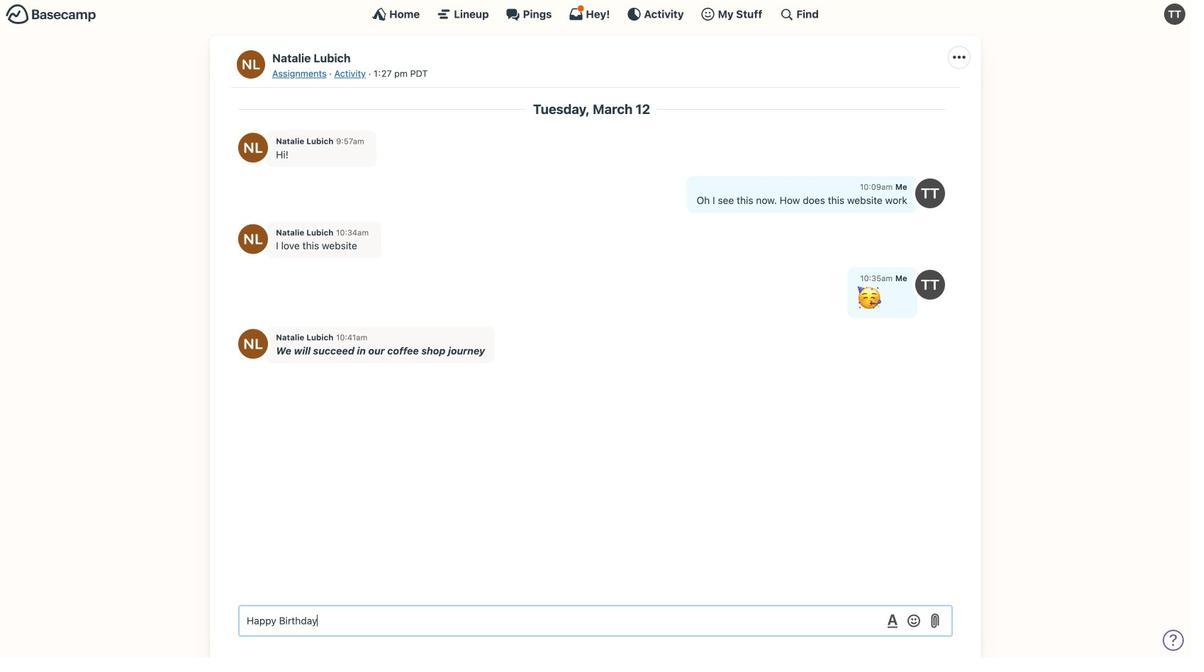 Task type: describe. For each thing, give the bounding box(es) containing it.
natalie lubich image for 9:57am element on the left top
[[238, 133, 268, 163]]

natalie lubich image for 10:34am element
[[238, 224, 268, 254]]

switch accounts image
[[6, 4, 96, 26]]

10:35am element
[[861, 274, 893, 283]]

0 horizontal spatial terry turtle image
[[916, 179, 946, 209]]

10:41am element
[[336, 333, 368, 343]]

terry turtle image inside main element
[[1165, 4, 1186, 25]]



Task type: vqa. For each thing, say whether or not it's contained in the screenshot.
Terry Turtle icon within Main element
yes



Task type: locate. For each thing, give the bounding box(es) containing it.
1 vertical spatial terry turtle image
[[916, 179, 946, 209]]

1 vertical spatial natalie lubich image
[[238, 224, 268, 254]]

None text field
[[238, 606, 953, 638]]

2 natalie lubich image from the top
[[238, 224, 268, 254]]

terry turtle image
[[916, 270, 946, 300]]

1 natalie lubich image from the top
[[238, 133, 268, 163]]

keyboard shortcut: ⌘ + / image
[[780, 7, 794, 21]]

terry turtle image
[[1165, 4, 1186, 25], [916, 179, 946, 209]]

0 vertical spatial natalie lubich image
[[238, 133, 268, 163]]

1 horizontal spatial terry turtle image
[[1165, 4, 1186, 25]]

3 natalie lubich image from the top
[[238, 329, 268, 359]]

10:09am element
[[860, 182, 893, 192]]

natalie lubich image
[[237, 50, 265, 79]]

0 vertical spatial terry turtle image
[[1165, 4, 1186, 25]]

9:57am element
[[336, 137, 364, 146]]

2 vertical spatial natalie lubich image
[[238, 329, 268, 359]]

main element
[[0, 0, 1192, 28]]

10:34am element
[[336, 228, 369, 238]]

natalie lubich image
[[238, 133, 268, 163], [238, 224, 268, 254], [238, 329, 268, 359]]

natalie lubich image for the 10:41am element in the left bottom of the page
[[238, 329, 268, 359]]



